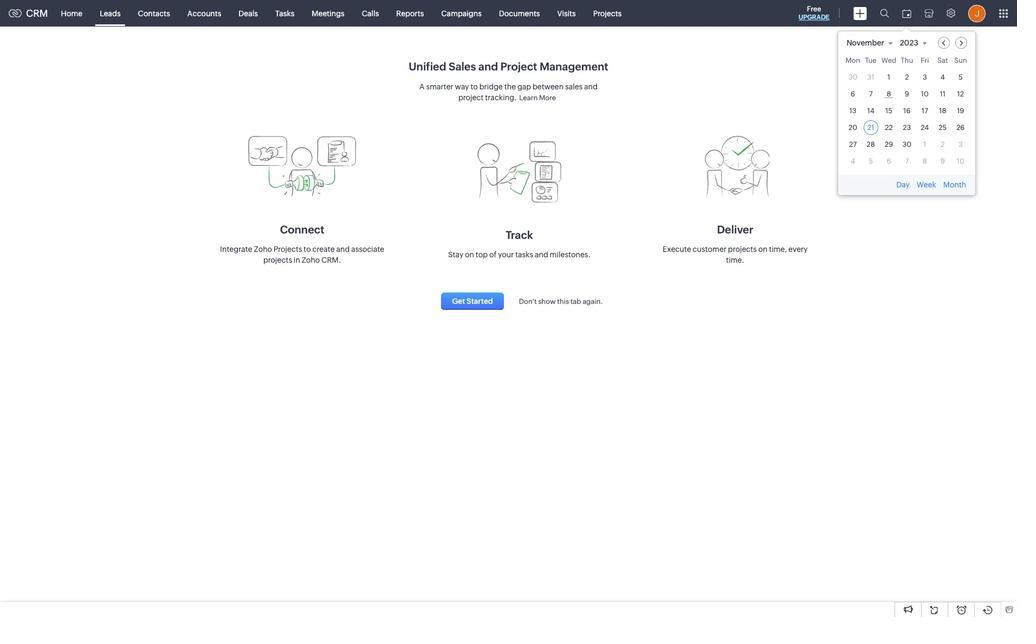 Task type: locate. For each thing, give the bounding box(es) containing it.
0 horizontal spatial to
[[304, 245, 311, 254]]

5
[[959, 73, 964, 81], [870, 157, 874, 165]]

4 row from the top
[[846, 103, 969, 118]]

1 vertical spatial zoho
[[302, 256, 320, 264]]

integrate zoho projects to create and associate projects in zoho crm.
[[220, 245, 385, 264]]

get
[[453, 297, 465, 306]]

row containing 27
[[846, 137, 969, 152]]

6 up 13
[[851, 90, 856, 98]]

time.
[[727, 256, 745, 264]]

every
[[789, 245, 808, 254]]

1 horizontal spatial projects
[[729, 245, 757, 254]]

7 up "day"
[[906, 157, 910, 165]]

execute customer projects on time, every time.
[[663, 245, 808, 264]]

row containing 6
[[846, 87, 969, 101]]

on left the "time,"
[[759, 245, 768, 254]]

week
[[918, 180, 937, 189]]

0 horizontal spatial projects
[[274, 245, 302, 254]]

tab
[[571, 297, 582, 306]]

a smarter way to bridge the gap between sales and project tracking.
[[420, 82, 598, 102]]

9 up 16
[[906, 90, 910, 98]]

learn
[[520, 94, 538, 102]]

9
[[906, 90, 910, 98], [941, 157, 946, 165]]

customer
[[693, 245, 727, 254]]

a
[[420, 82, 425, 91]]

22
[[886, 123, 894, 132]]

calls link
[[353, 0, 388, 26]]

projects
[[594, 9, 622, 18], [274, 245, 302, 254]]

to up the project
[[471, 82, 478, 91]]

1 vertical spatial 8
[[924, 157, 928, 165]]

20
[[849, 123, 858, 132]]

the
[[505, 82, 516, 91]]

5 row from the top
[[846, 120, 969, 135]]

contacts
[[138, 9, 170, 18]]

30
[[849, 73, 858, 81], [903, 140, 912, 148]]

2023
[[901, 38, 919, 47]]

0 horizontal spatial 10
[[922, 90, 930, 98]]

0 horizontal spatial 5
[[870, 157, 874, 165]]

0 horizontal spatial 1
[[888, 73, 891, 81]]

meetings
[[312, 9, 345, 18]]

0 vertical spatial projects
[[594, 9, 622, 18]]

3
[[924, 73, 928, 81], [959, 140, 964, 148]]

10 up month link
[[958, 157, 965, 165]]

projects inside execute customer projects on time, every time.
[[729, 245, 757, 254]]

projects right visits link
[[594, 9, 622, 18]]

projects
[[729, 245, 757, 254], [264, 256, 292, 264]]

projects up in on the left of the page
[[274, 245, 302, 254]]

24
[[922, 123, 930, 132]]

stay
[[448, 250, 464, 259]]

to left create
[[304, 245, 311, 254]]

row containing 13
[[846, 103, 969, 118]]

16
[[904, 107, 911, 115]]

on left top
[[465, 250, 475, 259]]

1 horizontal spatial projects
[[594, 9, 622, 18]]

0 horizontal spatial 6
[[851, 90, 856, 98]]

2 down "25"
[[942, 140, 946, 148]]

get started link
[[442, 293, 504, 310]]

30 down monday "column header"
[[849, 73, 858, 81]]

0 vertical spatial projects
[[729, 245, 757, 254]]

0 horizontal spatial 2
[[906, 73, 910, 81]]

7 down 31
[[870, 90, 873, 98]]

projects inside integrate zoho projects to create and associate projects in zoho crm.
[[264, 256, 292, 264]]

8
[[888, 90, 892, 98], [924, 157, 928, 165]]

0 horizontal spatial 3
[[924, 73, 928, 81]]

documents
[[499, 9, 540, 18]]

milestones.
[[550, 250, 591, 259]]

8 up 15
[[888, 90, 892, 98]]

and
[[479, 60, 498, 73], [585, 82, 598, 91], [337, 245, 350, 254], [535, 250, 549, 259]]

1 horizontal spatial 7
[[906, 157, 910, 165]]

2 row from the top
[[846, 70, 969, 84]]

1 down wednesday column header
[[888, 73, 891, 81]]

3 row from the top
[[846, 87, 969, 101]]

unified
[[409, 60, 447, 73]]

5 down sunday column header
[[959, 73, 964, 81]]

0 horizontal spatial 8
[[888, 90, 892, 98]]

campaigns
[[442, 9, 482, 18]]

1 vertical spatial 9
[[941, 157, 946, 165]]

smarter
[[427, 82, 454, 91]]

tuesday column header
[[864, 56, 879, 68]]

6 row from the top
[[846, 137, 969, 152]]

to inside a smarter way to bridge the gap between sales and project tracking.
[[471, 82, 478, 91]]

0 horizontal spatial 4
[[851, 157, 856, 165]]

1 horizontal spatial 5
[[959, 73, 964, 81]]

4 down "saturday" column header
[[941, 73, 946, 81]]

1 horizontal spatial to
[[471, 82, 478, 91]]

grid
[[839, 54, 976, 175]]

6 down 29
[[887, 157, 892, 165]]

friday column header
[[918, 56, 933, 68]]

1 vertical spatial 3
[[959, 140, 964, 148]]

again.
[[583, 297, 603, 306]]

17
[[922, 107, 929, 115]]

this
[[558, 297, 569, 306]]

0 horizontal spatial 30
[[849, 73, 858, 81]]

free
[[808, 5, 822, 13]]

contacts link
[[129, 0, 179, 26]]

projects up 'time.'
[[729, 245, 757, 254]]

4
[[941, 73, 946, 81], [851, 157, 856, 165]]

0 vertical spatial 3
[[924, 73, 928, 81]]

10 up 17
[[922, 90, 930, 98]]

1 vertical spatial projects
[[264, 256, 292, 264]]

0 vertical spatial to
[[471, 82, 478, 91]]

1 vertical spatial to
[[304, 245, 311, 254]]

and inside integrate zoho projects to create and associate projects in zoho crm.
[[337, 245, 350, 254]]

month
[[944, 180, 967, 189]]

1 horizontal spatial 4
[[941, 73, 946, 81]]

crm.
[[322, 256, 341, 264]]

stay on top of your tasks and milestones.
[[448, 250, 591, 259]]

and inside a smarter way to bridge the gap between sales and project tracking.
[[585, 82, 598, 91]]

zoho right integrate on the left top
[[254, 245, 272, 254]]

0 horizontal spatial projects
[[264, 256, 292, 264]]

create menu image
[[854, 7, 868, 20]]

0 vertical spatial 1
[[888, 73, 891, 81]]

create
[[313, 245, 335, 254]]

1 horizontal spatial on
[[759, 245, 768, 254]]

31
[[868, 73, 875, 81]]

1 horizontal spatial 6
[[887, 157, 892, 165]]

and up crm.
[[337, 245, 350, 254]]

reports link
[[388, 0, 433, 26]]

1 down 24
[[924, 140, 927, 148]]

1
[[888, 73, 891, 81], [924, 140, 927, 148]]

7
[[870, 90, 873, 98], [906, 157, 910, 165]]

29
[[886, 140, 894, 148]]

9 up month link
[[941, 157, 946, 165]]

November field
[[847, 37, 899, 49]]

projects left in on the left of the page
[[264, 256, 292, 264]]

1 horizontal spatial 2
[[942, 140, 946, 148]]

and right sales
[[585, 82, 598, 91]]

5 down 28
[[870, 157, 874, 165]]

1 vertical spatial projects
[[274, 245, 302, 254]]

0 vertical spatial 7
[[870, 90, 873, 98]]

0 horizontal spatial 7
[[870, 90, 873, 98]]

tasks link
[[267, 0, 303, 26]]

1 vertical spatial 1
[[924, 140, 927, 148]]

18
[[940, 107, 947, 115]]

0 vertical spatial 9
[[906, 90, 910, 98]]

3 down friday column header
[[924, 73, 928, 81]]

2 down thursday column header
[[906, 73, 910, 81]]

1 horizontal spatial zoho
[[302, 256, 320, 264]]

0 vertical spatial 4
[[941, 73, 946, 81]]

1 vertical spatial 7
[[906, 157, 910, 165]]

don't show this tab again.
[[519, 297, 603, 306]]

to for unified sales and project management
[[471, 82, 478, 91]]

profile image
[[969, 5, 987, 22]]

1 horizontal spatial 8
[[924, 157, 928, 165]]

1 vertical spatial 30
[[903, 140, 912, 148]]

row
[[846, 56, 969, 68], [846, 70, 969, 84], [846, 87, 969, 101], [846, 103, 969, 118], [846, 120, 969, 135], [846, 137, 969, 152], [846, 154, 969, 168]]

15
[[886, 107, 893, 115]]

fri
[[922, 56, 930, 64]]

documents link
[[491, 0, 549, 26]]

8 up week
[[924, 157, 928, 165]]

1 horizontal spatial 10
[[958, 157, 965, 165]]

0 vertical spatial 2
[[906, 73, 910, 81]]

to for connect
[[304, 245, 311, 254]]

7 row from the top
[[846, 154, 969, 168]]

3 down 26
[[959, 140, 964, 148]]

0 vertical spatial 6
[[851, 90, 856, 98]]

upgrade
[[799, 14, 830, 21]]

tracking.
[[486, 93, 517, 102]]

to
[[471, 82, 478, 91], [304, 245, 311, 254]]

1 row from the top
[[846, 56, 969, 68]]

zoho right in on the left of the page
[[302, 256, 320, 264]]

more
[[540, 94, 556, 102]]

top
[[476, 250, 488, 259]]

4 down 27
[[851, 157, 856, 165]]

home
[[61, 9, 83, 18]]

0 horizontal spatial zoho
[[254, 245, 272, 254]]

create menu element
[[848, 0, 874, 26]]

1 horizontal spatial 9
[[941, 157, 946, 165]]

leads link
[[91, 0, 129, 26]]

your
[[499, 250, 514, 259]]

0 vertical spatial 5
[[959, 73, 964, 81]]

to inside integrate zoho projects to create and associate projects in zoho crm.
[[304, 245, 311, 254]]

30 down 23
[[903, 140, 912, 148]]

thursday column header
[[900, 56, 915, 68]]

and up bridge
[[479, 60, 498, 73]]



Task type: vqa. For each thing, say whether or not it's contained in the screenshot.
project
yes



Task type: describe. For each thing, give the bounding box(es) containing it.
26
[[957, 123, 966, 132]]

tue
[[866, 56, 877, 64]]

learn more
[[520, 94, 556, 102]]

0 horizontal spatial 9
[[906, 90, 910, 98]]

row containing 20
[[846, 120, 969, 135]]

associate
[[352, 245, 385, 254]]

day link
[[896, 180, 912, 189]]

monday column header
[[846, 56, 861, 68]]

get started
[[453, 297, 493, 306]]

execute
[[663, 245, 692, 254]]

1 vertical spatial 4
[[851, 157, 856, 165]]

sales
[[566, 82, 583, 91]]

management
[[540, 60, 609, 73]]

mon tue wed thu
[[846, 56, 914, 64]]

and right tasks
[[535, 250, 549, 259]]

25
[[940, 123, 948, 132]]

0 vertical spatial zoho
[[254, 245, 272, 254]]

21
[[868, 123, 875, 132]]

wed
[[882, 56, 897, 64]]

crm
[[26, 8, 48, 19]]

track
[[506, 229, 534, 241]]

of
[[490, 250, 497, 259]]

1 vertical spatial 6
[[887, 157, 892, 165]]

1 horizontal spatial 3
[[959, 140, 964, 148]]

0 vertical spatial 10
[[922, 90, 930, 98]]

time,
[[770, 245, 788, 254]]

13
[[850, 107, 857, 115]]

14
[[868, 107, 875, 115]]

leads
[[100, 9, 121, 18]]

tasks
[[275, 9, 295, 18]]

month link
[[943, 180, 968, 189]]

deals
[[239, 9, 258, 18]]

project
[[459, 93, 484, 102]]

don't
[[519, 297, 537, 306]]

wednesday column header
[[882, 56, 897, 68]]

free upgrade
[[799, 5, 830, 21]]

row containing 30
[[846, 70, 969, 84]]

grid containing mon
[[839, 54, 976, 175]]

tasks
[[516, 250, 534, 259]]

visits link
[[549, 0, 585, 26]]

thu
[[902, 56, 914, 64]]

sunday column header
[[954, 56, 969, 68]]

sun
[[955, 56, 968, 64]]

row containing 4
[[846, 154, 969, 168]]

accounts
[[188, 9, 221, 18]]

1 vertical spatial 10
[[958, 157, 965, 165]]

2023 field
[[900, 37, 933, 49]]

day
[[897, 180, 911, 189]]

23
[[904, 123, 912, 132]]

calls
[[362, 9, 379, 18]]

deals link
[[230, 0, 267, 26]]

saturday column header
[[936, 56, 951, 68]]

27
[[850, 140, 858, 148]]

november
[[847, 38, 885, 47]]

reports
[[397, 9, 424, 18]]

1 vertical spatial 2
[[942, 140, 946, 148]]

show
[[539, 297, 556, 306]]

meetings link
[[303, 0, 353, 26]]

profile element
[[963, 0, 993, 26]]

row containing mon
[[846, 56, 969, 68]]

projects inside integrate zoho projects to create and associate projects in zoho crm.
[[274, 245, 302, 254]]

1 horizontal spatial 30
[[903, 140, 912, 148]]

28
[[867, 140, 876, 148]]

0 vertical spatial 8
[[888, 90, 892, 98]]

calendar image
[[903, 9, 912, 18]]

integrate
[[220, 245, 253, 254]]

project
[[501, 60, 538, 73]]

projects link
[[585, 0, 631, 26]]

on inside execute customer projects on time, every time.
[[759, 245, 768, 254]]

way
[[455, 82, 469, 91]]

visits
[[558, 9, 576, 18]]

0 horizontal spatial on
[[465, 250, 475, 259]]

started
[[467, 297, 493, 306]]

connect
[[280, 223, 325, 236]]

week link
[[916, 180, 938, 189]]

bridge
[[480, 82, 503, 91]]

deliver
[[718, 223, 754, 236]]

0 vertical spatial 30
[[849, 73, 858, 81]]

mon
[[846, 56, 861, 64]]

crm link
[[9, 8, 48, 19]]

search element
[[874, 0, 897, 27]]

campaigns link
[[433, 0, 491, 26]]

don't show this tab again. link
[[509, 297, 603, 306]]

unified sales and project management
[[409, 60, 609, 73]]

12
[[958, 90, 965, 98]]

in
[[294, 256, 300, 264]]

accounts link
[[179, 0, 230, 26]]

search image
[[881, 9, 890, 18]]

between
[[533, 82, 564, 91]]

1 vertical spatial 5
[[870, 157, 874, 165]]

sales
[[449, 60, 476, 73]]

1 horizontal spatial 1
[[924, 140, 927, 148]]



